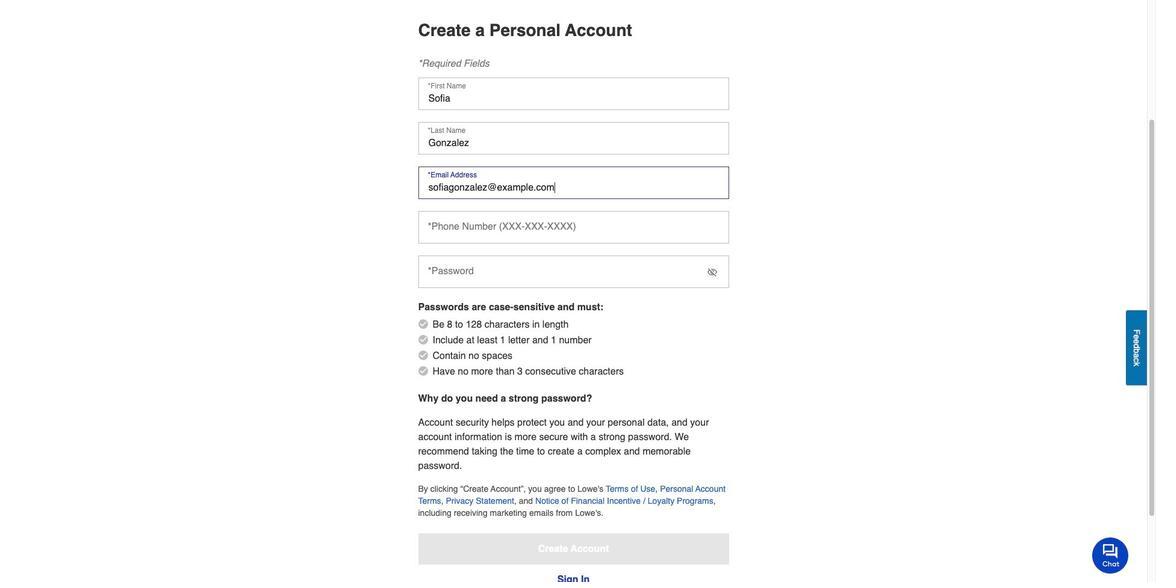 Task type: vqa. For each thing, say whether or not it's contained in the screenshot.
Email text box
yes



Task type: locate. For each thing, give the bounding box(es) containing it.
show password image
[[707, 268, 717, 278]]

chat invite button image
[[1092, 538, 1129, 574]]

password password field
[[418, 256, 729, 289]]

Enter Last Name text field
[[418, 122, 729, 155]]

Email text field
[[418, 167, 729, 200]]

Enter First Name text field
[[418, 78, 729, 110]]

Mobile Phone text field
[[418, 212, 729, 244]]



